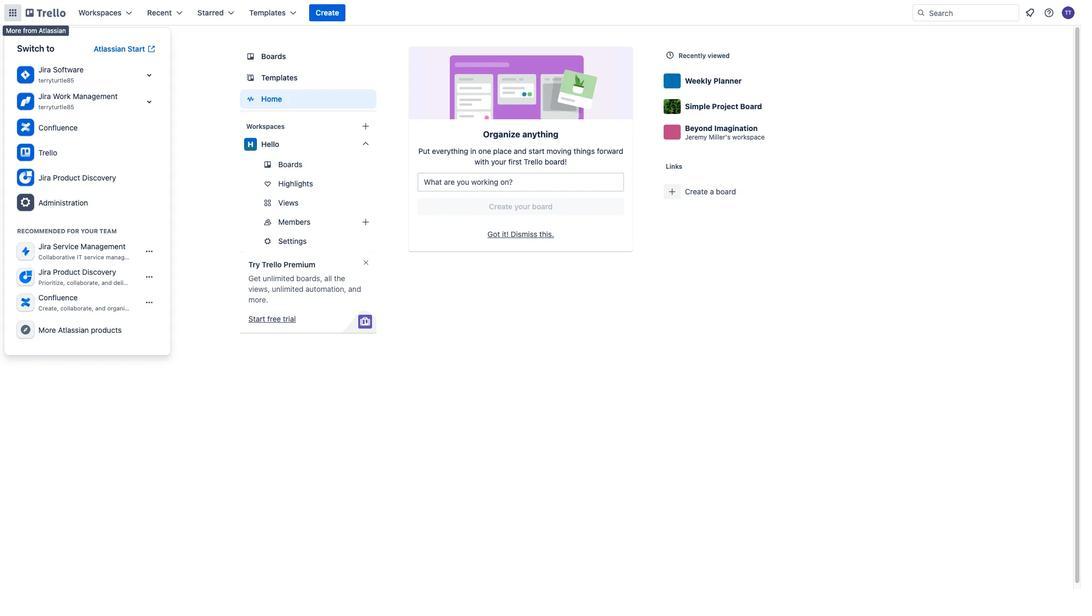Task type: vqa. For each thing, say whether or not it's contained in the screenshot.
"jira software terryturtle85"
yes



Task type: describe. For each thing, give the bounding box(es) containing it.
weekly
[[685, 76, 712, 85]]

trello inside trello link
[[38, 148, 57, 157]]

get
[[248, 274, 261, 283]]

confluence create, collaborate, and organize your work
[[38, 293, 160, 312]]

more atlassian products link
[[13, 318, 162, 343]]

settings link
[[240, 233, 376, 250]]

prioritize,
[[38, 280, 65, 287]]

board for create a board
[[716, 187, 736, 196]]

weekly planner link
[[659, 68, 842, 94]]

confluence for confluence
[[38, 123, 78, 132]]

jira product discovery prioritize, collaborate, and deliver new ideas
[[38, 268, 162, 287]]

members link
[[240, 214, 376, 231]]

administration
[[38, 198, 88, 207]]

place
[[493, 147, 512, 156]]

management for jira work management
[[73, 92, 118, 101]]

settings
[[278, 237, 307, 246]]

trial
[[283, 315, 296, 324]]

start inside button
[[248, 315, 265, 324]]

switch to
[[17, 43, 54, 54]]

forward
[[597, 147, 623, 156]]

create a workspace image
[[359, 120, 372, 133]]

collaborative
[[38, 254, 75, 261]]

switch to… image
[[7, 7, 18, 18]]

jira work management terryturtle85
[[38, 92, 118, 111]]

workspace
[[732, 134, 765, 141]]

home image
[[244, 93, 257, 106]]

board!
[[545, 158, 567, 166]]

views link
[[240, 195, 376, 212]]

settings image
[[19, 196, 32, 209]]

anything
[[522, 129, 559, 139]]

1 vertical spatial workspaces
[[246, 123, 285, 130]]

your
[[81, 228, 98, 235]]

miller's
[[709, 134, 731, 141]]

organize
[[107, 305, 131, 312]]

collaborate, inside confluence create, collaborate, and organize your work
[[60, 305, 93, 312]]

highlights
[[278, 179, 313, 188]]

dismiss
[[511, 230, 537, 239]]

terry turtle (terryturtle) image
[[1062, 6, 1075, 19]]

administration link
[[13, 190, 162, 215]]

create for create your board
[[489, 202, 513, 211]]

your inside button
[[514, 202, 530, 211]]

try
[[248, 260, 260, 269]]

create your board
[[489, 202, 553, 211]]

service
[[84, 254, 104, 261]]

expand image
[[143, 95, 156, 108]]

recommended
[[17, 228, 65, 235]]

links
[[666, 163, 682, 170]]

board for create your board
[[532, 202, 553, 211]]

planner
[[714, 76, 742, 85]]

starred button
[[191, 4, 241, 21]]

discovery for jira product discovery prioritize, collaborate, and deliver new ideas
[[82, 268, 116, 277]]

primary element
[[0, 0, 1081, 26]]

simple project board
[[685, 102, 762, 111]]

workspaces button
[[72, 4, 139, 21]]

confluence link
[[13, 115, 162, 140]]

simple
[[685, 102, 710, 111]]

1 vertical spatial atlassian
[[94, 45, 126, 53]]

0 vertical spatial unlimited
[[263, 274, 294, 283]]

Search field
[[925, 5, 1019, 21]]

recent button
[[141, 4, 189, 21]]

imagination
[[714, 124, 758, 132]]

jira for jira product discovery
[[38, 173, 51, 182]]

products
[[91, 326, 122, 335]]

views,
[[248, 285, 270, 294]]

more.
[[248, 296, 268, 304]]

try trello premium get unlimited boards, all the views, unlimited automation, and more.
[[248, 260, 361, 304]]

more from atlassian tooltip
[[3, 26, 69, 36]]

jira for jira product discovery prioritize, collaborate, and deliver new ideas
[[38, 268, 51, 277]]

organize
[[483, 129, 520, 139]]

search image
[[917, 9, 925, 17]]

boards for templates
[[261, 52, 286, 61]]

jira product discovery
[[38, 173, 116, 182]]

put
[[418, 147, 430, 156]]

for
[[67, 228, 79, 235]]

project
[[712, 102, 738, 111]]

1 vertical spatial templates
[[261, 73, 298, 82]]

board
[[740, 102, 762, 111]]

organize anything
[[483, 129, 559, 139]]

work
[[53, 92, 71, 101]]

more for more from atlassian
[[6, 27, 21, 34]]

service
[[53, 242, 79, 251]]

automation,
[[305, 285, 346, 294]]

jira product discovery link
[[13, 165, 162, 190]]

product for jira product discovery
[[53, 173, 80, 182]]

jira software terryturtle85
[[38, 65, 84, 84]]

it
[[77, 254, 82, 261]]

create button
[[309, 4, 346, 21]]

management for jira service management
[[81, 242, 126, 251]]

h
[[248, 140, 253, 149]]

it!
[[502, 230, 509, 239]]

recently viewed
[[679, 52, 730, 59]]

software
[[53, 65, 84, 74]]

create your board button
[[417, 198, 624, 215]]

beyond
[[685, 124, 713, 132]]

all
[[324, 274, 332, 283]]

expand image
[[143, 69, 156, 82]]

jira for jira work management terryturtle85
[[38, 92, 51, 101]]

0 horizontal spatial start
[[128, 45, 145, 53]]

and inside confluence create, collaborate, and organize your work
[[95, 305, 106, 312]]

beyond imagination jeremy miller's workspace
[[685, 124, 765, 141]]

confluence for confluence create, collaborate, and organize your work
[[38, 293, 78, 302]]

premium
[[284, 260, 315, 269]]

atlassian inside 'tooltip'
[[39, 27, 66, 34]]

boards link for templates
[[240, 47, 376, 66]]

create a board
[[685, 187, 736, 196]]

views
[[278, 199, 299, 207]]

boards link for highlights
[[240, 156, 376, 173]]

home link
[[240, 90, 376, 109]]

1 vertical spatial unlimited
[[272, 285, 303, 294]]

new
[[134, 280, 145, 287]]

got
[[488, 230, 500, 239]]

and inside put everything in one place and start moving things forward with your first trello board!
[[514, 147, 527, 156]]



Task type: locate. For each thing, give the bounding box(es) containing it.
create,
[[38, 305, 59, 312]]

1 horizontal spatial board
[[716, 187, 736, 196]]

templates up board image
[[249, 8, 286, 17]]

your inside put everything in one place and start moving things forward with your first trello board!
[[491, 158, 506, 166]]

boards right board image
[[261, 52, 286, 61]]

1 horizontal spatial create
[[489, 202, 513, 211]]

0 vertical spatial boards
[[261, 52, 286, 61]]

2 confluence from the top
[[38, 293, 78, 302]]

1 vertical spatial terryturtle85
[[38, 104, 74, 111]]

add image
[[359, 216, 372, 229]]

0 vertical spatial templates
[[249, 8, 286, 17]]

discovery down service
[[82, 268, 116, 277]]

product
[[53, 173, 80, 182], [53, 268, 80, 277]]

2 product from the top
[[53, 268, 80, 277]]

collaborate, up confluence create, collaborate, and organize your work
[[67, 280, 100, 287]]

ideas
[[147, 280, 162, 287]]

jira inside jira service management collaborative it service management
[[38, 242, 51, 251]]

1 vertical spatial start
[[248, 315, 265, 324]]

your left work
[[133, 305, 145, 312]]

more
[[6, 27, 21, 34], [38, 326, 56, 335]]

your down what are you working on? text field
[[514, 202, 530, 211]]

confluence options menu image
[[145, 299, 154, 307]]

0 horizontal spatial your
[[133, 305, 145, 312]]

unlimited up views,
[[263, 274, 294, 283]]

start free trial
[[248, 315, 296, 324]]

1 vertical spatial confluence
[[38, 293, 78, 302]]

more inside 'tooltip'
[[6, 27, 21, 34]]

2 vertical spatial your
[[133, 305, 145, 312]]

boards up highlights
[[278, 160, 302, 169]]

0 vertical spatial trello
[[38, 148, 57, 157]]

workspaces up hello
[[246, 123, 285, 130]]

1 boards link from the top
[[240, 47, 376, 66]]

jira up administration
[[38, 173, 51, 182]]

confluence down 'work'
[[38, 123, 78, 132]]

jira service management collaborative it service management
[[38, 242, 142, 261]]

discovery for jira product discovery
[[82, 173, 116, 182]]

jira left 'work'
[[38, 92, 51, 101]]

board up this.
[[532, 202, 553, 211]]

first
[[508, 158, 522, 166]]

to
[[46, 43, 54, 54]]

trello link
[[13, 140, 162, 165]]

0 vertical spatial create
[[316, 8, 339, 17]]

confluence up create,
[[38, 293, 78, 302]]

workspaces
[[78, 8, 122, 17], [246, 123, 285, 130]]

1 vertical spatial your
[[514, 202, 530, 211]]

product for jira product discovery prioritize, collaborate, and deliver new ideas
[[53, 268, 80, 277]]

jira inside jira work management terryturtle85
[[38, 92, 51, 101]]

0 horizontal spatial board
[[532, 202, 553, 211]]

home
[[261, 95, 282, 103]]

hello
[[261, 140, 279, 149]]

templates inside dropdown button
[[249, 8, 286, 17]]

deliver
[[114, 280, 132, 287]]

2 horizontal spatial your
[[514, 202, 530, 211]]

2 terryturtle85 from the top
[[38, 104, 74, 111]]

0 vertical spatial start
[[128, 45, 145, 53]]

trello right try
[[262, 260, 282, 269]]

0 vertical spatial collaborate,
[[67, 280, 100, 287]]

1 confluence from the top
[[38, 123, 78, 132]]

trello inside try trello premium get unlimited boards, all the views, unlimited automation, and more.
[[262, 260, 282, 269]]

0 vertical spatial boards link
[[240, 47, 376, 66]]

boards link
[[240, 47, 376, 66], [240, 156, 376, 173]]

your down place
[[491, 158, 506, 166]]

collaborate, up more atlassian products
[[60, 305, 93, 312]]

the
[[334, 274, 345, 283]]

template board image
[[244, 71, 257, 84]]

0 notifications image
[[1024, 6, 1036, 19]]

more atlassian products
[[38, 326, 122, 335]]

with
[[475, 158, 489, 166]]

trello inside put everything in one place and start moving things forward with your first trello board!
[[524, 158, 543, 166]]

management up the confluence link on the top left of the page
[[73, 92, 118, 101]]

more from atlassian
[[6, 27, 66, 34]]

5 jira from the top
[[38, 268, 51, 277]]

create inside 'primary' element
[[316, 8, 339, 17]]

and inside try trello premium get unlimited boards, all the views, unlimited automation, and more.
[[348, 285, 361, 294]]

1 vertical spatial discovery
[[82, 268, 116, 277]]

jeremy
[[685, 134, 707, 141]]

discovery inside jira product discovery prioritize, collaborate, and deliver new ideas
[[82, 268, 116, 277]]

1 vertical spatial trello
[[524, 158, 543, 166]]

templates up the home
[[261, 73, 298, 82]]

discovery
[[82, 173, 116, 182], [82, 268, 116, 277]]

jira down the recommended
[[38, 242, 51, 251]]

1 vertical spatial board
[[532, 202, 553, 211]]

0 vertical spatial discovery
[[82, 173, 116, 182]]

start
[[529, 147, 545, 156]]

team
[[99, 228, 117, 235]]

2 discovery from the top
[[82, 268, 116, 277]]

moving
[[547, 147, 572, 156]]

everything
[[432, 147, 468, 156]]

1 discovery from the top
[[82, 173, 116, 182]]

more down create,
[[38, 326, 56, 335]]

jira inside jira product discovery prioritize, collaborate, and deliver new ideas
[[38, 268, 51, 277]]

jira down to
[[38, 65, 51, 74]]

put everything in one place and start moving things forward with your first trello board!
[[418, 147, 623, 166]]

2 horizontal spatial trello
[[524, 158, 543, 166]]

open information menu image
[[1044, 7, 1054, 18]]

management inside jira work management terryturtle85
[[73, 92, 118, 101]]

0 vertical spatial confluence
[[38, 123, 78, 132]]

0 horizontal spatial create
[[316, 8, 339, 17]]

2 vertical spatial trello
[[262, 260, 282, 269]]

management up service
[[81, 242, 126, 251]]

0 horizontal spatial more
[[6, 27, 21, 34]]

switch
[[17, 43, 44, 54]]

1 vertical spatial more
[[38, 326, 56, 335]]

start up expand image
[[128, 45, 145, 53]]

more for more atlassian products
[[38, 326, 56, 335]]

more left from
[[6, 27, 21, 34]]

0 vertical spatial atlassian
[[39, 27, 66, 34]]

create for create a board
[[685, 187, 708, 196]]

and left 'organize'
[[95, 305, 106, 312]]

terryturtle85 down software on the top left of page
[[38, 77, 74, 84]]

recently
[[679, 52, 706, 59]]

product down collaborative
[[53, 268, 80, 277]]

atlassian
[[39, 27, 66, 34], [94, 45, 126, 53], [58, 326, 89, 335]]

board image
[[244, 50, 257, 63]]

simple project board link
[[659, 94, 842, 119]]

workspaces inside popup button
[[78, 8, 122, 17]]

boards link up templates link
[[240, 47, 376, 66]]

1 horizontal spatial trello
[[262, 260, 282, 269]]

recent
[[147, 8, 172, 17]]

board right a at the top right
[[716, 187, 736, 196]]

product inside jira product discovery prioritize, collaborate, and deliver new ideas
[[53, 268, 80, 277]]

0 horizontal spatial trello
[[38, 148, 57, 157]]

trello up the jira product discovery
[[38, 148, 57, 157]]

0 vertical spatial management
[[73, 92, 118, 101]]

start free trial button
[[248, 314, 296, 325]]

1 terryturtle85 from the top
[[38, 77, 74, 84]]

0 vertical spatial more
[[6, 27, 21, 34]]

1 vertical spatial boards
[[278, 160, 302, 169]]

0 vertical spatial product
[[53, 173, 80, 182]]

1 horizontal spatial workspaces
[[246, 123, 285, 130]]

product up administration
[[53, 173, 80, 182]]

boards
[[261, 52, 286, 61], [278, 160, 302, 169]]

1 horizontal spatial your
[[491, 158, 506, 166]]

terryturtle85 inside jira software terryturtle85
[[38, 77, 74, 84]]

4 jira from the top
[[38, 242, 51, 251]]

and inside jira product discovery prioritize, collaborate, and deliver new ideas
[[101, 280, 112, 287]]

boards link up highlights link
[[240, 156, 376, 173]]

atlassian down the workspaces popup button
[[94, 45, 126, 53]]

board
[[716, 187, 736, 196], [532, 202, 553, 211]]

work
[[147, 305, 160, 312]]

trello down start
[[524, 158, 543, 166]]

1 product from the top
[[53, 173, 80, 182]]

2 boards link from the top
[[240, 156, 376, 173]]

and left deliver
[[101, 280, 112, 287]]

confluence inside confluence create, collaborate, and organize your work
[[38, 293, 78, 302]]

jira for jira software terryturtle85
[[38, 65, 51, 74]]

create for create
[[316, 8, 339, 17]]

0 vertical spatial board
[[716, 187, 736, 196]]

1 vertical spatial boards link
[[240, 156, 376, 173]]

1 jira from the top
[[38, 65, 51, 74]]

1 vertical spatial collaborate,
[[60, 305, 93, 312]]

terryturtle85 inside jira work management terryturtle85
[[38, 104, 74, 111]]

0 vertical spatial your
[[491, 158, 506, 166]]

templates button
[[243, 4, 303, 21]]

and
[[514, 147, 527, 156], [101, 280, 112, 287], [348, 285, 361, 294], [95, 305, 106, 312]]

confluence
[[38, 123, 78, 132], [38, 293, 78, 302]]

start
[[128, 45, 145, 53], [248, 315, 265, 324]]

a
[[710, 187, 714, 196]]

in
[[470, 147, 476, 156]]

collaborate,
[[67, 280, 100, 287], [60, 305, 93, 312]]

management
[[106, 254, 142, 261]]

3 jira from the top
[[38, 173, 51, 182]]

2 vertical spatial atlassian
[[58, 326, 89, 335]]

one
[[478, 147, 491, 156]]

2 vertical spatial create
[[489, 202, 513, 211]]

1 vertical spatial create
[[685, 187, 708, 196]]

jira service management options menu image
[[145, 247, 154, 256]]

free
[[267, 315, 281, 324]]

discovery down trello link
[[82, 173, 116, 182]]

collaborate, inside jira product discovery prioritize, collaborate, and deliver new ideas
[[67, 280, 100, 287]]

1 vertical spatial product
[[53, 268, 80, 277]]

1 horizontal spatial start
[[248, 315, 265, 324]]

jira up prioritize,
[[38, 268, 51, 277]]

atlassian up to
[[39, 27, 66, 34]]

got it! dismiss this. button
[[417, 226, 624, 243]]

things
[[574, 147, 595, 156]]

What are you working on? text field
[[417, 173, 624, 192]]

1 vertical spatial management
[[81, 242, 126, 251]]

workspaces up atlassian start
[[78, 8, 122, 17]]

management inside jira service management collaborative it service management
[[81, 242, 126, 251]]

create a board button
[[659, 179, 842, 205]]

0 vertical spatial workspaces
[[78, 8, 122, 17]]

unlimited down "boards,"
[[272, 285, 303, 294]]

starred
[[197, 8, 224, 17]]

your inside confluence create, collaborate, and organize your work
[[133, 305, 145, 312]]

2 jira from the top
[[38, 92, 51, 101]]

2 horizontal spatial create
[[685, 187, 708, 196]]

trello
[[38, 148, 57, 157], [524, 158, 543, 166], [262, 260, 282, 269]]

start left the 'free'
[[248, 315, 265, 324]]

members
[[278, 218, 311, 227]]

back to home image
[[26, 4, 66, 21]]

jira inside jira software terryturtle85
[[38, 65, 51, 74]]

and up first on the top of the page
[[514, 147, 527, 156]]

boards for highlights
[[278, 160, 302, 169]]

1 horizontal spatial more
[[38, 326, 56, 335]]

boards,
[[296, 274, 322, 283]]

terryturtle85 down 'work'
[[38, 104, 74, 111]]

0 vertical spatial terryturtle85
[[38, 77, 74, 84]]

atlassian start link
[[87, 41, 162, 58]]

from
[[23, 27, 37, 34]]

atlassian left "products"
[[58, 326, 89, 335]]

recommended for your team
[[17, 228, 117, 235]]

0 horizontal spatial workspaces
[[78, 8, 122, 17]]

jira for jira service management collaborative it service management
[[38, 242, 51, 251]]

atlassian start
[[94, 45, 145, 53]]

jira product discovery options menu image
[[145, 273, 154, 281]]

and right automation,
[[348, 285, 361, 294]]

templates
[[249, 8, 286, 17], [261, 73, 298, 82]]



